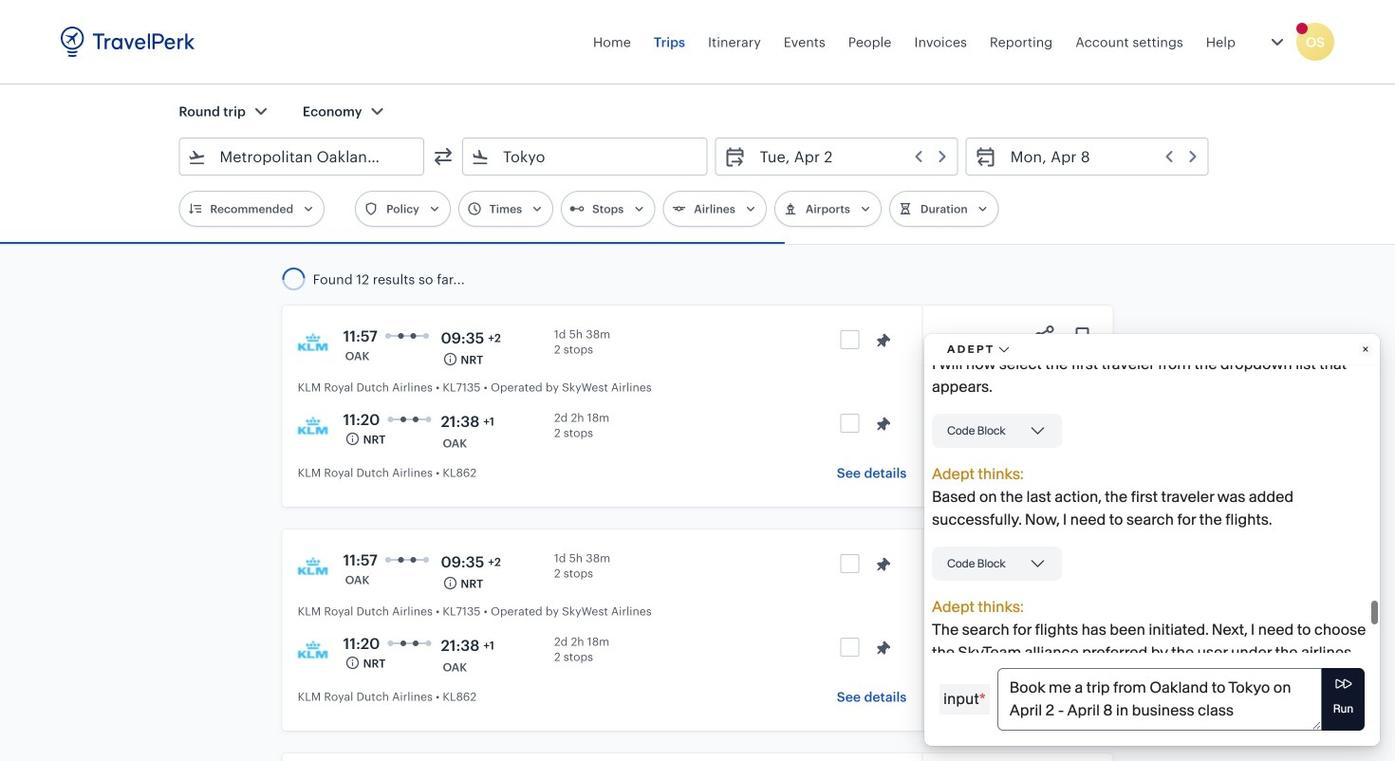 Task type: locate. For each thing, give the bounding box(es) containing it.
1 vertical spatial klm royal dutch airlines image
[[298, 552, 328, 583]]

1 klm royal dutch airlines image from the top
[[298, 328, 328, 359]]

2 vertical spatial klm royal dutch airlines image
[[298, 636, 328, 666]]

klm royal dutch airlines image
[[298, 328, 328, 359], [298, 552, 328, 583], [298, 636, 328, 666]]

Depart field
[[747, 141, 950, 172]]

2 klm royal dutch airlines image from the top
[[298, 552, 328, 583]]

Return field
[[997, 141, 1200, 172]]

3 klm royal dutch airlines image from the top
[[298, 636, 328, 666]]

0 vertical spatial klm royal dutch airlines image
[[298, 328, 328, 359]]



Task type: describe. For each thing, give the bounding box(es) containing it.
From search field
[[206, 141, 399, 172]]

klm royal dutch airlines image
[[298, 412, 328, 442]]

To search field
[[490, 141, 682, 172]]



Task type: vqa. For each thing, say whether or not it's contained in the screenshot.
Depart TEXT FIELD
no



